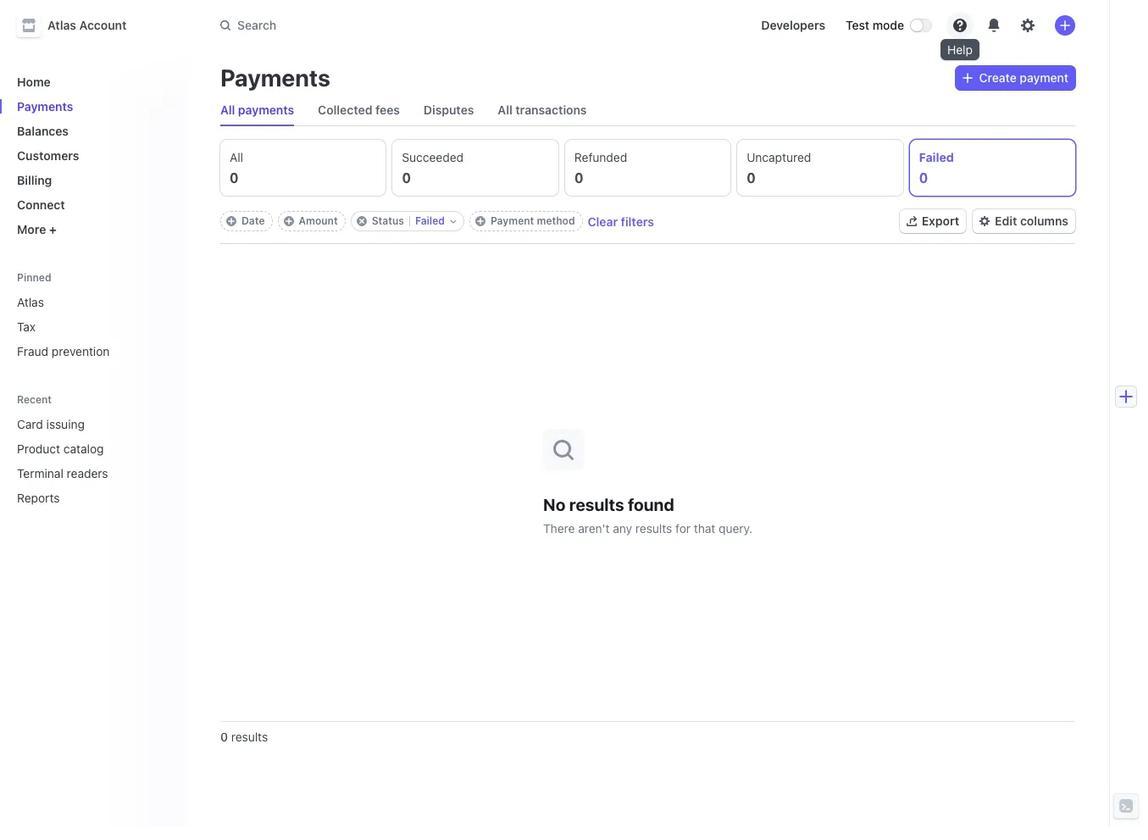 Task type: describe. For each thing, give the bounding box(es) containing it.
product
[[17, 442, 60, 456]]

billing
[[17, 173, 52, 187]]

connect
[[17, 198, 65, 212]]

0 for all 0
[[230, 170, 239, 186]]

for
[[676, 521, 691, 535]]

clear filters
[[588, 214, 654, 228]]

all 0
[[230, 150, 243, 186]]

no
[[543, 495, 566, 514]]

pinned element
[[10, 288, 173, 365]]

product catalog link
[[10, 435, 149, 463]]

export
[[922, 214, 960, 228]]

help
[[948, 42, 973, 56]]

filters
[[621, 214, 654, 228]]

uncaptured 0
[[747, 150, 812, 186]]

all payments
[[220, 103, 294, 117]]

billing link
[[10, 166, 173, 194]]

fraud prevention link
[[10, 337, 173, 365]]

clear
[[588, 214, 618, 228]]

home link
[[10, 68, 173, 96]]

all payments link
[[214, 98, 301, 122]]

create
[[980, 70, 1017, 85]]

recent
[[17, 393, 52, 406]]

all transactions link
[[491, 98, 594, 122]]

1 vertical spatial results
[[636, 521, 673, 535]]

disputes link
[[417, 98, 481, 122]]

all for payments
[[220, 103, 235, 117]]

export button
[[900, 209, 967, 233]]

catalog
[[63, 442, 104, 456]]

failed for failed
[[415, 214, 445, 227]]

add amount image
[[284, 216, 294, 226]]

0 for uncaptured 0
[[747, 170, 756, 186]]

found
[[628, 495, 675, 514]]

terminal
[[17, 466, 63, 481]]

atlas for atlas
[[17, 295, 44, 309]]

mode
[[873, 18, 905, 32]]

no results found there aren't any results for that query.
[[543, 495, 753, 535]]

payments link
[[10, 92, 173, 120]]

help tooltip
[[941, 39, 980, 60]]

all for 0
[[230, 150, 243, 164]]

tax link
[[10, 313, 173, 341]]

create payment button
[[956, 66, 1076, 90]]

payments
[[238, 103, 294, 117]]

results for 0
[[231, 730, 268, 744]]

search
[[237, 18, 276, 32]]

pinned navigation links element
[[10, 270, 173, 365]]

tab list containing 0
[[220, 140, 1076, 196]]

uncaptured
[[747, 150, 812, 164]]

edit
[[995, 214, 1018, 228]]

connect link
[[10, 191, 173, 219]]

settings image
[[1022, 19, 1035, 32]]

succeeded
[[402, 150, 464, 164]]

add payment method image
[[476, 216, 486, 226]]

recent element
[[0, 410, 187, 512]]

edit columns button
[[973, 209, 1076, 233]]

results for no
[[569, 495, 624, 514]]

payment method
[[491, 214, 575, 227]]

collected fees
[[318, 103, 400, 117]]

atlas account
[[47, 18, 127, 32]]

aren't
[[578, 521, 610, 535]]

issuing
[[46, 417, 85, 432]]

balances
[[17, 124, 69, 138]]

card
[[17, 417, 43, 432]]

payments inside core navigation links element
[[17, 99, 73, 114]]

readers
[[67, 466, 108, 481]]

add date image
[[226, 216, 237, 226]]

transactions
[[516, 103, 587, 117]]

product catalog
[[17, 442, 104, 456]]

status
[[372, 214, 404, 227]]

reports link
[[10, 484, 149, 512]]

more +
[[17, 222, 57, 237]]

atlas account button
[[17, 14, 144, 37]]

developers
[[761, 18, 826, 32]]

failed for failed 0
[[919, 150, 954, 164]]



Task type: vqa. For each thing, say whether or not it's contained in the screenshot.
Amount at left top
yes



Task type: locate. For each thing, give the bounding box(es) containing it.
0 for succeeded 0
[[402, 170, 411, 186]]

reports
[[17, 491, 60, 505]]

fraud prevention
[[17, 344, 110, 359]]

card issuing link
[[10, 410, 149, 438]]

0 for refunded 0
[[575, 170, 584, 186]]

collected fees link
[[311, 98, 407, 122]]

0 inside uncaptured 0
[[747, 170, 756, 186]]

payments up balances
[[17, 99, 73, 114]]

terminal readers
[[17, 466, 108, 481]]

clear filters button
[[588, 214, 654, 228]]

recent navigation links element
[[0, 393, 187, 512]]

Search text field
[[210, 10, 688, 41]]

atlas inside button
[[47, 18, 76, 32]]

1 horizontal spatial failed
[[919, 150, 954, 164]]

0 vertical spatial tab list
[[214, 95, 1076, 126]]

0 for failed 0
[[919, 170, 929, 186]]

0 horizontal spatial results
[[231, 730, 268, 744]]

tab list containing all payments
[[214, 95, 1076, 126]]

tab list up filters
[[220, 140, 1076, 196]]

1 vertical spatial payments
[[17, 99, 73, 114]]

0 vertical spatial failed
[[919, 150, 954, 164]]

refunded 0
[[575, 150, 627, 186]]

payments
[[220, 64, 331, 92], [17, 99, 73, 114]]

0
[[230, 170, 239, 186], [402, 170, 411, 186], [575, 170, 584, 186], [747, 170, 756, 186], [919, 170, 929, 186], [220, 730, 228, 744]]

failed 0
[[919, 150, 954, 186]]

Search search field
[[210, 10, 688, 41]]

2 horizontal spatial results
[[636, 521, 673, 535]]

atlas link
[[10, 288, 173, 316]]

notifications image
[[988, 19, 1001, 32]]

succeeded 0
[[402, 150, 464, 186]]

more
[[17, 222, 46, 237]]

0 vertical spatial atlas
[[47, 18, 76, 32]]

collected
[[318, 103, 373, 117]]

tab list up refunded
[[214, 95, 1076, 126]]

help image
[[954, 19, 967, 32]]

balances link
[[10, 117, 173, 145]]

0 inside all 0
[[230, 170, 239, 186]]

0 horizontal spatial payments
[[17, 99, 73, 114]]

any
[[613, 521, 633, 535]]

1 horizontal spatial results
[[569, 495, 624, 514]]

all left payments
[[220, 103, 235, 117]]

core navigation links element
[[10, 68, 173, 243]]

+
[[49, 222, 57, 237]]

that
[[694, 521, 716, 535]]

atlas left account
[[47, 18, 76, 32]]

date
[[242, 214, 265, 227]]

tax
[[17, 320, 36, 334]]

test
[[846, 18, 870, 32]]

failed up export
[[919, 150, 954, 164]]

pinned
[[17, 271, 51, 284]]

fraud
[[17, 344, 48, 359]]

terminal readers link
[[10, 459, 149, 487]]

payment
[[1020, 70, 1069, 85]]

0 horizontal spatial atlas
[[17, 295, 44, 309]]

fees
[[376, 103, 400, 117]]

customers link
[[10, 142, 173, 170]]

atlas inside "link"
[[17, 295, 44, 309]]

1 vertical spatial failed
[[415, 214, 445, 227]]

0 inside refunded 0
[[575, 170, 584, 186]]

atlas for atlas account
[[47, 18, 76, 32]]

atlas down pinned
[[17, 295, 44, 309]]

svg image
[[963, 73, 973, 83]]

0 vertical spatial payments
[[220, 64, 331, 92]]

customers
[[17, 148, 79, 163]]

0 inside succeeded 0
[[402, 170, 411, 186]]

home
[[17, 75, 51, 89]]

all
[[220, 103, 235, 117], [498, 103, 513, 117], [230, 150, 243, 164]]

prevention
[[52, 344, 110, 359]]

results
[[569, 495, 624, 514], [636, 521, 673, 535], [231, 730, 268, 744]]

failed inside clear filters toolbar
[[415, 214, 445, 227]]

card issuing
[[17, 417, 85, 432]]

failed left edit status icon
[[415, 214, 445, 227]]

edit status image
[[450, 218, 457, 225]]

account
[[79, 18, 127, 32]]

2 vertical spatial results
[[231, 730, 268, 744]]

tab list
[[214, 95, 1076, 126], [220, 140, 1076, 196]]

0 results
[[220, 730, 268, 744]]

all transactions
[[498, 103, 587, 117]]

payments up payments
[[220, 64, 331, 92]]

columns
[[1021, 214, 1069, 228]]

edit columns
[[995, 214, 1069, 228]]

there
[[543, 521, 575, 535]]

all down all payments link
[[230, 150, 243, 164]]

remove status image
[[357, 216, 367, 226]]

disputes
[[424, 103, 474, 117]]

clear filters toolbar
[[220, 211, 654, 231]]

method
[[537, 214, 575, 227]]

0 inside failed 0
[[919, 170, 929, 186]]

atlas
[[47, 18, 76, 32], [17, 295, 44, 309]]

all left transactions
[[498, 103, 513, 117]]

refunded
[[575, 150, 627, 164]]

payment
[[491, 214, 534, 227]]

0 horizontal spatial failed
[[415, 214, 445, 227]]

0 vertical spatial results
[[569, 495, 624, 514]]

1 vertical spatial atlas
[[17, 295, 44, 309]]

1 horizontal spatial atlas
[[47, 18, 76, 32]]

all for transactions
[[498, 103, 513, 117]]

developers link
[[755, 12, 833, 39]]

amount
[[299, 214, 338, 227]]

1 vertical spatial tab list
[[220, 140, 1076, 196]]

test mode
[[846, 18, 905, 32]]

create payment
[[980, 70, 1069, 85]]

1 horizontal spatial payments
[[220, 64, 331, 92]]

query.
[[719, 521, 753, 535]]

failed
[[919, 150, 954, 164], [415, 214, 445, 227]]



